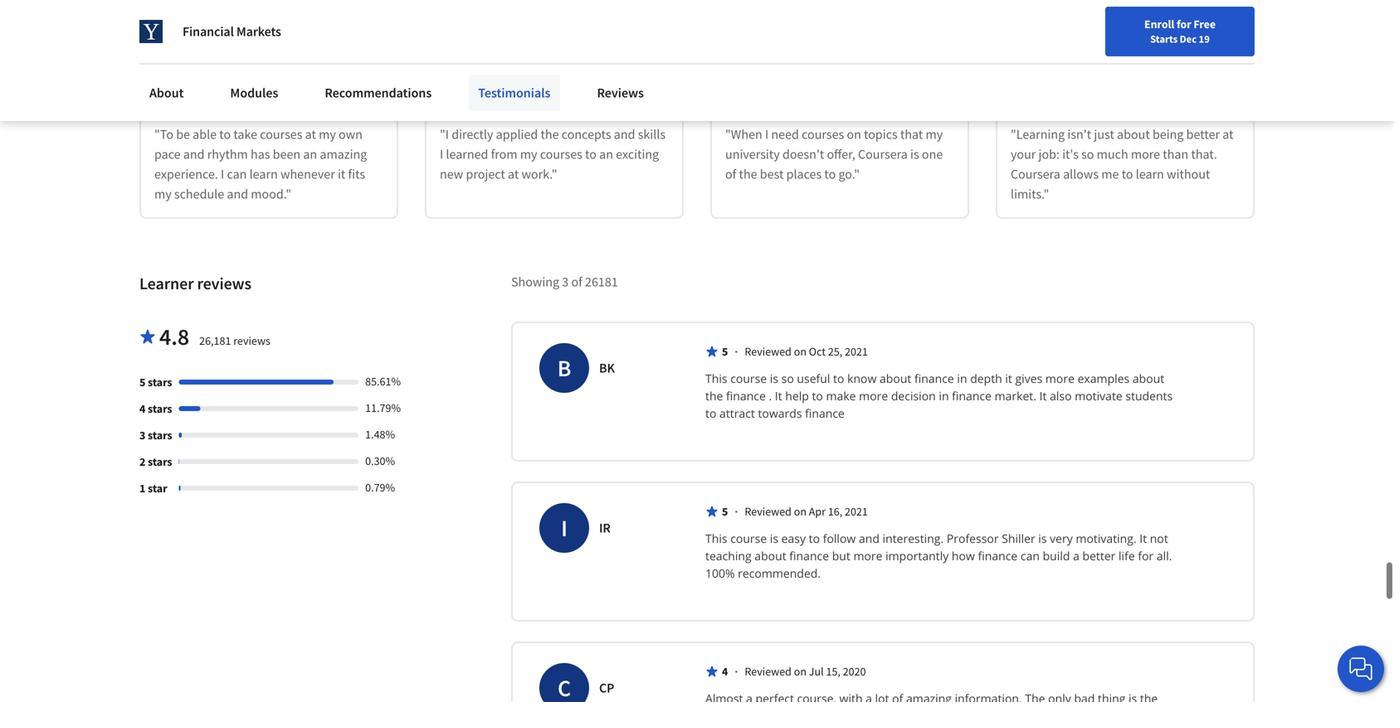 Task type: describe. For each thing, give the bounding box(es) containing it.
this for i
[[705, 531, 727, 547]]

courses inside "i directly applied the concepts and skills i learned from my courses to an exciting new project at work."
[[540, 146, 582, 163]]

reviewed on oct 25, 2021
[[745, 344, 868, 359]]

stars for 5 stars
[[148, 375, 172, 390]]

market.
[[995, 388, 1036, 404]]

4 for 4 stars
[[139, 402, 145, 416]]

students
[[1126, 388, 1173, 404]]

at for better
[[1223, 126, 1234, 143]]

stars for 2 stars
[[148, 455, 172, 470]]

not
[[1150, 531, 1168, 547]]

it inside "to be able to take courses at my own pace and rhythm has been an amazing experience. i can learn whenever it fits my schedule and mood."
[[338, 166, 345, 182]]

can inside "to be able to take courses at my own pace and rhythm has been an amazing experience. i can learn whenever it fits my schedule and mood."
[[227, 166, 247, 182]]

to inside "when i need courses on topics that my university doesn't offer, coursera is one of the best places to go."
[[824, 166, 836, 182]]

is inside this course is so useful to know about finance in depth it gives more examples about the finance . it help to make more decision in finance market. it also motivate students to attract towards finance
[[770, 371, 778, 387]]

chat with us image
[[1348, 656, 1374, 683]]

gives
[[1015, 371, 1042, 387]]

depth
[[970, 371, 1002, 387]]

the inside "i directly applied the concepts and skills i learned from my courses to an exciting new project at work."
[[541, 126, 559, 143]]

limits."
[[1011, 186, 1049, 202]]

coursera inside "learning isn't just about being better at your job: it's so much more than that. coursera allows me to learn without limits."
[[1011, 166, 1060, 182]]

and inside "i directly applied the concepts and skills i learned from my courses to an exciting new project at work."
[[614, 126, 635, 143]]

i inside "to be able to take courses at my own pace and rhythm has been an amazing experience. i can learn whenever it fits my schedule and mood."
[[221, 166, 224, 182]]

but
[[832, 548, 850, 564]]

stars for 3 stars
[[148, 428, 172, 443]]

build
[[1043, 548, 1070, 564]]

reviews link
[[587, 75, 654, 111]]

it's
[[1062, 146, 1079, 163]]

felipe
[[221, 73, 255, 89]]

16,
[[828, 504, 842, 519]]

i inside "i directly applied the concepts and skills i learned from my courses to an exciting new project at work."
[[440, 146, 443, 163]]

25,
[[828, 344, 842, 359]]

0.79%
[[365, 480, 395, 495]]

finance down shiller
[[978, 548, 1018, 564]]

is inside "when i need courses on topics that my university doesn't offer, coursera is one of the best places to go."
[[910, 146, 919, 163]]

yale university image
[[139, 20, 163, 43]]

reviews for learner reviews
[[197, 273, 251, 294]]

reviewed for b
[[745, 344, 792, 359]]

your
[[1011, 146, 1036, 163]]

about up decision
[[880, 371, 911, 387]]

learn for more
[[1136, 166, 1164, 182]]

this course is so useful to know about finance in depth it gives more examples about the finance . it help to make more decision in finance market. it also motivate students to attract towards finance
[[705, 371, 1176, 421]]

2021 for b
[[845, 344, 868, 359]]

b
[[557, 354, 571, 383]]

recommendations
[[325, 85, 432, 101]]

to down useful on the right of the page
[[812, 388, 823, 404]]

applied
[[496, 126, 538, 143]]

finance down easy
[[789, 548, 829, 564]]

coursera inside "when i need courses on topics that my university doesn't offer, coursera is one of the best places to go."
[[858, 146, 908, 163]]

my left 'own'
[[319, 126, 336, 143]]

0 horizontal spatial 3
[[139, 428, 145, 443]]

"learning
[[1011, 126, 1065, 143]]

ir
[[599, 520, 611, 537]]

just
[[1094, 126, 1114, 143]]

showing 3 of 26181
[[511, 274, 618, 290]]

attract
[[719, 406, 755, 421]]

job:
[[1039, 146, 1060, 163]]

this course is easy to follow and interesting. professor shiller is very motivating. it not teaching about finance but more importantly how finance can build a better life for all. 100% recommended.
[[705, 531, 1175, 582]]

fits
[[348, 166, 365, 182]]

be
[[176, 126, 190, 143]]

"when i need courses on topics that my university doesn't offer, coursera is one of the best places to go."
[[725, 126, 943, 182]]

0 horizontal spatial in
[[939, 388, 949, 404]]

very
[[1050, 531, 1073, 547]]

.
[[769, 388, 772, 404]]

"when
[[725, 126, 762, 143]]

2 stars
[[139, 455, 172, 470]]

mood."
[[251, 186, 291, 202]]

examples
[[1078, 371, 1130, 387]]

so inside this course is so useful to know about finance in depth it gives more examples about the finance . it help to make more decision in finance market. it also motivate students to attract towards finance
[[781, 371, 794, 387]]

reviewed for i
[[745, 504, 792, 519]]

need
[[771, 126, 799, 143]]

financial markets
[[183, 23, 281, 40]]

5 stars
[[139, 375, 172, 390]]

"to
[[154, 126, 173, 143]]

being
[[1153, 126, 1184, 143]]

better inside this course is easy to follow and interesting. professor shiller is very motivating. it not teaching about finance but more importantly how finance can build a better life for all. 100% recommended.
[[1083, 548, 1116, 564]]

and inside this course is easy to follow and interesting. professor shiller is very motivating. it not teaching about finance but more importantly how finance can build a better life for all. 100% recommended.
[[859, 531, 880, 547]]

finance up decision
[[914, 371, 954, 387]]

about link
[[139, 75, 194, 111]]

cp
[[599, 680, 614, 697]]

j.
[[555, 73, 565, 89]]

easy
[[781, 531, 806, 547]]

1 vertical spatial 5
[[139, 375, 145, 390]]

without
[[1167, 166, 1210, 182]]

jennifer j. learner since 2020
[[506, 73, 609, 109]]

0 vertical spatial 3
[[562, 274, 569, 290]]

1 star
[[139, 481, 167, 496]]

me
[[1101, 166, 1119, 182]]

more up also
[[1045, 371, 1075, 387]]

jul
[[809, 665, 824, 679]]

26,181
[[199, 333, 231, 348]]

about up students
[[1133, 371, 1164, 387]]

than
[[1163, 146, 1189, 163]]

more inside this course is easy to follow and interesting. professor shiller is very motivating. it not teaching about finance but more importantly how finance can build a better life for all. 100% recommended.
[[853, 548, 883, 564]]

learn for has
[[249, 166, 278, 182]]

85.61%
[[365, 374, 401, 389]]

100%
[[705, 566, 735, 582]]

5 for i
[[722, 504, 728, 519]]

reviews for 26,181 reviews
[[233, 333, 270, 348]]

this for b
[[705, 371, 727, 387]]

been
[[273, 146, 301, 163]]

on for bk
[[794, 344, 807, 359]]

0.30%
[[365, 454, 395, 469]]

star
[[148, 481, 167, 496]]

of inside "when i need courses on topics that my university doesn't offer, coursera is one of the best places to go."
[[725, 166, 736, 182]]

professor
[[947, 531, 999, 547]]

english
[[1076, 19, 1116, 35]]

1 horizontal spatial it
[[1039, 388, 1047, 404]]

learner for felipe
[[221, 93, 263, 109]]

schedule
[[174, 186, 224, 202]]

importantly
[[886, 548, 949, 564]]

can inside this course is easy to follow and interesting. professor shiller is very motivating. it not teaching about finance but more importantly how finance can build a better life for all. 100% recommended.
[[1021, 548, 1040, 564]]

follow
[[823, 531, 856, 547]]

decision
[[891, 388, 936, 404]]

and left the mood."
[[227, 186, 248, 202]]

4 stars
[[139, 402, 172, 416]]

new
[[440, 166, 463, 182]]

take
[[233, 126, 257, 143]]

about inside this course is easy to follow and interesting. professor shiller is very motivating. it not teaching about finance but more importantly how finance can build a better life for all. 100% recommended.
[[755, 548, 786, 564]]

testimonials link
[[468, 75, 560, 111]]

free
[[1194, 17, 1216, 32]]

more down the know
[[859, 388, 888, 404]]

0 horizontal spatial of
[[571, 274, 582, 290]]

5 for b
[[722, 344, 728, 359]]

since for j.
[[551, 93, 580, 109]]

whenever
[[280, 166, 335, 182]]

for inside this course is easy to follow and interesting. professor shiller is very motivating. it not teaching about finance but more importantly how finance can build a better life for all. 100% recommended.
[[1138, 548, 1154, 564]]

2020 for reviewed on jul 15, 2020
[[843, 665, 866, 679]]

rhythm
[[207, 146, 248, 163]]

project
[[466, 166, 505, 182]]

much
[[1097, 146, 1128, 163]]

for inside enroll for free starts dec 19
[[1177, 17, 1191, 32]]



Task type: locate. For each thing, give the bounding box(es) containing it.
2 2021 from the top
[[845, 504, 868, 519]]

2018
[[297, 93, 323, 109]]

1 horizontal spatial in
[[957, 371, 967, 387]]

1 vertical spatial the
[[739, 166, 757, 182]]

courses up been
[[260, 126, 302, 143]]

it left also
[[1039, 388, 1047, 404]]

courses inside "to be able to take courses at my own pace and rhythm has been an amazing experience. i can learn whenever it fits my schedule and mood."
[[260, 126, 302, 143]]

0 horizontal spatial better
[[1083, 548, 1116, 564]]

0 vertical spatial coursera
[[858, 146, 908, 163]]

1 horizontal spatial 4
[[722, 665, 728, 679]]

2020 inside jennifer j. learner since 2020
[[582, 93, 609, 109]]

3 stars from the top
[[148, 428, 172, 443]]

testimonials
[[478, 85, 551, 101]]

on left jul
[[794, 665, 807, 679]]

1 horizontal spatial an
[[599, 146, 613, 163]]

learn down has on the top left of page
[[249, 166, 278, 182]]

it
[[338, 166, 345, 182], [1005, 371, 1012, 387]]

0 horizontal spatial at
[[305, 126, 316, 143]]

1 vertical spatial can
[[1021, 548, 1040, 564]]

at down 2018
[[305, 126, 316, 143]]

courses up offer,
[[802, 126, 844, 143]]

useful
[[797, 371, 830, 387]]

motivate
[[1075, 388, 1123, 404]]

and right follow
[[859, 531, 880, 547]]

1 vertical spatial so
[[781, 371, 794, 387]]

3 reviewed from the top
[[745, 665, 792, 679]]

at inside "i directly applied the concepts and skills i learned from my courses to an exciting new project at work."
[[508, 166, 519, 182]]

1 horizontal spatial 3
[[562, 274, 569, 290]]

the inside this course is so useful to know about finance in depth it gives more examples about the finance . it help to make more decision in finance market. it also motivate students to attract towards finance
[[705, 388, 723, 404]]

reviews up 26,181
[[197, 273, 251, 294]]

0 horizontal spatial it
[[775, 388, 782, 404]]

reviewed up the .
[[745, 344, 792, 359]]

1 since from the left
[[266, 93, 294, 109]]

1 vertical spatial 2021
[[845, 504, 868, 519]]

2 since from the left
[[551, 93, 580, 109]]

to right me
[[1122, 166, 1133, 182]]

1 horizontal spatial for
[[1177, 17, 1191, 32]]

0 vertical spatial 5
[[722, 344, 728, 359]]

of down university
[[725, 166, 736, 182]]

0 vertical spatial in
[[957, 371, 967, 387]]

5 up 4 stars on the left bottom of page
[[139, 375, 145, 390]]

1 horizontal spatial so
[[1081, 146, 1094, 163]]

1 learn from the left
[[249, 166, 278, 182]]

"to be able to take courses at my own pace and rhythm has been an amazing experience. i can learn whenever it fits my schedule and mood."
[[154, 126, 367, 202]]

15,
[[826, 665, 841, 679]]

0 horizontal spatial the
[[541, 126, 559, 143]]

0 horizontal spatial learner
[[139, 273, 194, 294]]

0 horizontal spatial so
[[781, 371, 794, 387]]

learn inside "learning isn't just about being better at your job: it's so much more than that. coursera allows me to learn without limits."
[[1136, 166, 1164, 182]]

i left need on the top
[[765, 126, 769, 143]]

bk
[[599, 360, 615, 377]]

know
[[847, 371, 877, 387]]

it left not
[[1140, 531, 1147, 547]]

at inside "learning isn't just about being better at your job: it's so much more than that. coursera allows me to learn without limits."
[[1223, 126, 1234, 143]]

about up much
[[1117, 126, 1150, 143]]

2 an from the left
[[599, 146, 613, 163]]

it up "market."
[[1005, 371, 1012, 387]]

concepts
[[562, 126, 611, 143]]

0 horizontal spatial for
[[1138, 548, 1154, 564]]

1 vertical spatial reviews
[[233, 333, 270, 348]]

1 horizontal spatial learner
[[221, 93, 263, 109]]

is left 'one'
[[910, 146, 919, 163]]

show notifications image
[[1170, 21, 1190, 41]]

i down the rhythm in the left top of the page
[[221, 166, 224, 182]]

finance
[[914, 371, 954, 387], [726, 388, 766, 404], [952, 388, 992, 404], [805, 406, 845, 421], [789, 548, 829, 564], [978, 548, 1018, 564]]

learner inside felipe m. learner since 2018
[[221, 93, 263, 109]]

2021 for i
[[845, 504, 868, 519]]

since for m.
[[266, 93, 294, 109]]

english button
[[1046, 0, 1146, 54]]

topics
[[864, 126, 898, 143]]

is left easy
[[770, 531, 778, 547]]

pace
[[154, 146, 181, 163]]

university
[[725, 146, 780, 163]]

so right "it's"
[[1081, 146, 1094, 163]]

0 horizontal spatial 2020
[[582, 93, 609, 109]]

financial
[[183, 23, 234, 40]]

is left very
[[1038, 531, 1047, 547]]

learner down jennifer
[[506, 93, 549, 109]]

to inside "i directly applied the concepts and skills i learned from my courses to an exciting new project at work."
[[585, 146, 597, 163]]

reviews right 26,181
[[233, 333, 270, 348]]

finance down depth
[[952, 388, 992, 404]]

1 this from the top
[[705, 371, 727, 387]]

jennifer
[[506, 73, 553, 89]]

stars down 4 stars on the left bottom of page
[[148, 428, 172, 443]]

so inside "learning isn't just about being better at your job: it's so much more than that. coursera allows me to learn without limits."
[[1081, 146, 1094, 163]]

1 horizontal spatial 2020
[[843, 665, 866, 679]]

finance down make
[[805, 406, 845, 421]]

1 an from the left
[[303, 146, 317, 163]]

to inside "to be able to take courses at my own pace and rhythm has been an amazing experience. i can learn whenever it fits my schedule and mood."
[[219, 126, 231, 143]]

allows
[[1063, 166, 1099, 182]]

0 vertical spatial for
[[1177, 17, 1191, 32]]

in right decision
[[939, 388, 949, 404]]

"i directly applied the concepts and skills i learned from my courses to an exciting new project at work."
[[440, 126, 666, 182]]

learner for jennifer
[[506, 93, 549, 109]]

better down motivating.
[[1083, 548, 1116, 564]]

3 right showing
[[562, 274, 569, 290]]

learner down felipe
[[221, 93, 263, 109]]

2020 up concepts
[[582, 93, 609, 109]]

since down j.
[[551, 93, 580, 109]]

my up 'one'
[[926, 126, 943, 143]]

4 for 4
[[722, 665, 728, 679]]

1 horizontal spatial courses
[[540, 146, 582, 163]]

isn't
[[1068, 126, 1091, 143]]

more left "than"
[[1131, 146, 1160, 163]]

experience.
[[154, 166, 218, 182]]

2021 right 16,
[[845, 504, 868, 519]]

to inside this course is easy to follow and interesting. professor shiller is very motivating. it not teaching about finance but more importantly how finance can build a better life for all. 100% recommended.
[[809, 531, 820, 547]]

1 horizontal spatial it
[[1005, 371, 1012, 387]]

more inside "learning isn't just about being better at your job: it's so much more than that. coursera allows me to learn without limits."
[[1131, 146, 1160, 163]]

this inside this course is so useful to know about finance in depth it gives more examples about the finance . it help to make more decision in finance market. it also motivate students to attract towards finance
[[705, 371, 727, 387]]

reviewed on jul 15, 2020
[[745, 665, 866, 679]]

better up that.
[[1186, 126, 1220, 143]]

0 vertical spatial it
[[338, 166, 345, 182]]

2
[[139, 455, 145, 470]]

own
[[339, 126, 363, 143]]

0 horizontal spatial 4
[[139, 402, 145, 416]]

2 stars from the top
[[148, 402, 172, 416]]

better
[[1186, 126, 1220, 143], [1083, 548, 1116, 564]]

1
[[139, 481, 145, 496]]

1 vertical spatial better
[[1083, 548, 1116, 564]]

to up the rhythm in the left top of the page
[[219, 126, 231, 143]]

learn inside "to be able to take courses at my own pace and rhythm has been an amazing experience. i can learn whenever it fits my schedule and mood."
[[249, 166, 278, 182]]

2 horizontal spatial at
[[1223, 126, 1234, 143]]

able
[[193, 126, 217, 143]]

coursera down topics
[[858, 146, 908, 163]]

2020 right 15,
[[843, 665, 866, 679]]

at down from
[[508, 166, 519, 182]]

an down concepts
[[599, 146, 613, 163]]

2 horizontal spatial courses
[[802, 126, 844, 143]]

3 up "2"
[[139, 428, 145, 443]]

1 vertical spatial this
[[705, 531, 727, 547]]

it left fits
[[338, 166, 345, 182]]

the right applied
[[541, 126, 559, 143]]

2 learn from the left
[[1136, 166, 1164, 182]]

1 vertical spatial of
[[571, 274, 582, 290]]

an up whenever
[[303, 146, 317, 163]]

has
[[251, 146, 270, 163]]

1 horizontal spatial coursera
[[1011, 166, 1060, 182]]

and up exciting
[[614, 126, 635, 143]]

course inside this course is easy to follow and interesting. professor shiller is very motivating. it not teaching about finance but more importantly how finance can build a better life for all. 100% recommended.
[[730, 531, 767, 547]]

on left oct
[[794, 344, 807, 359]]

markets
[[236, 23, 281, 40]]

coursera
[[858, 146, 908, 163], [1011, 166, 1060, 182]]

my inside "when i need courses on topics that my university doesn't offer, coursera is one of the best places to go."
[[926, 126, 943, 143]]

recommended.
[[738, 566, 821, 582]]

learn down "than"
[[1136, 166, 1164, 182]]

1 vertical spatial 4
[[722, 665, 728, 679]]

the inside "when i need courses on topics that my university doesn't offer, coursera is one of the best places to go."
[[739, 166, 757, 182]]

course up teaching in the bottom right of the page
[[730, 531, 767, 547]]

"i
[[440, 126, 449, 143]]

can down the rhythm in the left top of the page
[[227, 166, 247, 182]]

2020 for jennifer j. learner since 2020
[[582, 93, 609, 109]]

course up attract
[[730, 371, 767, 387]]

1.48%
[[365, 427, 395, 442]]

course for b
[[730, 371, 767, 387]]

2 reviewed from the top
[[745, 504, 792, 519]]

finance up attract
[[726, 388, 766, 404]]

the up attract
[[705, 388, 723, 404]]

about up recommended.
[[755, 548, 786, 564]]

0 vertical spatial can
[[227, 166, 247, 182]]

since down the m.
[[266, 93, 294, 109]]

11.79%
[[365, 401, 401, 416]]

1 course from the top
[[730, 371, 767, 387]]

1 horizontal spatial learn
[[1136, 166, 1164, 182]]

0 vertical spatial reviewed
[[745, 344, 792, 359]]

0 horizontal spatial an
[[303, 146, 317, 163]]

to left go."
[[824, 166, 836, 182]]

recommendations link
[[315, 75, 442, 111]]

reviewed left jul
[[745, 665, 792, 679]]

at inside "to be able to take courses at my own pace and rhythm has been an amazing experience. i can learn whenever it fits my schedule and mood."
[[305, 126, 316, 143]]

5
[[722, 344, 728, 359], [139, 375, 145, 390], [722, 504, 728, 519]]

i inside "when i need courses on topics that my university doesn't offer, coursera is one of the best places to go."
[[765, 126, 769, 143]]

reviewed on apr 16, 2021
[[745, 504, 868, 519]]

course
[[730, 371, 767, 387], [730, 531, 767, 547]]

is
[[910, 146, 919, 163], [770, 371, 778, 387], [770, 531, 778, 547], [1038, 531, 1047, 547]]

to down concepts
[[585, 146, 597, 163]]

it
[[775, 388, 782, 404], [1039, 388, 1047, 404], [1140, 531, 1147, 547]]

2 vertical spatial 5
[[722, 504, 728, 519]]

on for ir
[[794, 504, 807, 519]]

to up make
[[833, 371, 844, 387]]

in left depth
[[957, 371, 967, 387]]

1 horizontal spatial since
[[551, 93, 580, 109]]

stars up 3 stars
[[148, 402, 172, 416]]

1 vertical spatial 3
[[139, 428, 145, 443]]

0 horizontal spatial courses
[[260, 126, 302, 143]]

1 reviewed from the top
[[745, 344, 792, 359]]

on left apr
[[794, 504, 807, 519]]

since inside jennifer j. learner since 2020
[[551, 93, 580, 109]]

on
[[847, 126, 861, 143], [794, 344, 807, 359], [794, 504, 807, 519], [794, 665, 807, 679]]

of
[[725, 166, 736, 182], [571, 274, 582, 290]]

so up help
[[781, 371, 794, 387]]

19
[[1199, 32, 1210, 46]]

this up attract
[[705, 371, 727, 387]]

0 horizontal spatial can
[[227, 166, 247, 182]]

it right the .
[[775, 388, 782, 404]]

1 vertical spatial course
[[730, 531, 767, 547]]

2 horizontal spatial learner
[[506, 93, 549, 109]]

offer,
[[827, 146, 855, 163]]

go."
[[838, 166, 860, 182]]

this inside this course is easy to follow and interesting. professor shiller is very motivating. it not teaching about finance but more importantly how finance can build a better life for all. 100% recommended.
[[705, 531, 727, 547]]

2021 right 25,
[[845, 344, 868, 359]]

towards
[[758, 406, 802, 421]]

this up teaching in the bottom right of the page
[[705, 531, 727, 547]]

0 vertical spatial 2020
[[582, 93, 609, 109]]

0 vertical spatial 4
[[139, 402, 145, 416]]

2 horizontal spatial it
[[1140, 531, 1147, 547]]

1 stars from the top
[[148, 375, 172, 390]]

the down university
[[739, 166, 757, 182]]

2 horizontal spatial the
[[739, 166, 757, 182]]

learn
[[249, 166, 278, 182], [1136, 166, 1164, 182]]

1 vertical spatial in
[[939, 388, 949, 404]]

make
[[826, 388, 856, 404]]

felipe m. learner since 2018
[[221, 73, 323, 109]]

4
[[139, 402, 145, 416], [722, 665, 728, 679]]

my down experience.
[[154, 186, 172, 202]]

more right but on the bottom right of page
[[853, 548, 883, 564]]

reviewed
[[745, 344, 792, 359], [745, 504, 792, 519], [745, 665, 792, 679]]

learner up '4.8'
[[139, 273, 194, 294]]

1 vertical spatial reviewed
[[745, 504, 792, 519]]

about
[[149, 85, 184, 101]]

coursera up limits."
[[1011, 166, 1060, 182]]

showing
[[511, 274, 559, 290]]

2 this from the top
[[705, 531, 727, 547]]

best
[[760, 166, 784, 182]]

2 vertical spatial reviewed
[[745, 665, 792, 679]]

stars right "2"
[[148, 455, 172, 470]]

of left 26181
[[571, 274, 582, 290]]

one
[[922, 146, 943, 163]]

skills
[[638, 126, 666, 143]]

0 vertical spatial reviews
[[197, 273, 251, 294]]

1 vertical spatial 2020
[[843, 665, 866, 679]]

0 vertical spatial of
[[725, 166, 736, 182]]

learner
[[221, 93, 263, 109], [506, 93, 549, 109], [139, 273, 194, 294]]

on inside "when i need courses on topics that my university doesn't offer, coursera is one of the best places to go."
[[847, 126, 861, 143]]

stars for 4 stars
[[148, 402, 172, 416]]

can down shiller
[[1021, 548, 1040, 564]]

enroll for free starts dec 19
[[1144, 17, 1216, 46]]

courses inside "when i need courses on topics that my university doesn't offer, coursera is one of the best places to go."
[[802, 126, 844, 143]]

3 stars
[[139, 428, 172, 443]]

course for i
[[730, 531, 767, 547]]

stars up 4 stars on the left bottom of page
[[148, 375, 172, 390]]

in
[[957, 371, 967, 387], [939, 388, 949, 404]]

course inside this course is so useful to know about finance in depth it gives more examples about the finance . it help to make more decision in finance market. it also motivate students to attract towards finance
[[730, 371, 767, 387]]

reviews
[[197, 273, 251, 294], [233, 333, 270, 348]]

is up the .
[[770, 371, 778, 387]]

starts
[[1150, 32, 1178, 46]]

5 up attract
[[722, 344, 728, 359]]

1 2021 from the top
[[845, 344, 868, 359]]

1 vertical spatial for
[[1138, 548, 1154, 564]]

0 vertical spatial so
[[1081, 146, 1094, 163]]

"learning isn't just about being better at your job: it's so much more than that. coursera allows me to learn without limits."
[[1011, 126, 1234, 202]]

2020
[[582, 93, 609, 109], [843, 665, 866, 679]]

for up dec
[[1177, 17, 1191, 32]]

to inside "learning isn't just about being better at your job: it's so much more than that. coursera allows me to learn without limits."
[[1122, 166, 1133, 182]]

0 vertical spatial better
[[1186, 126, 1220, 143]]

5 up teaching in the bottom right of the page
[[722, 504, 728, 519]]

dec
[[1180, 32, 1197, 46]]

None search field
[[237, 10, 635, 44]]

0 vertical spatial the
[[541, 126, 559, 143]]

1 vertical spatial it
[[1005, 371, 1012, 387]]

0 horizontal spatial learn
[[249, 166, 278, 182]]

that
[[900, 126, 923, 143]]

interesting.
[[883, 531, 944, 547]]

4 stars from the top
[[148, 455, 172, 470]]

for
[[1177, 17, 1191, 32], [1138, 548, 1154, 564]]

to left attract
[[705, 406, 716, 421]]

1 horizontal spatial can
[[1021, 548, 1040, 564]]

better inside "learning isn't just about being better at your job: it's so much more than that. coursera allows me to learn without limits."
[[1186, 126, 1220, 143]]

on for cp
[[794, 665, 807, 679]]

to right easy
[[809, 531, 820, 547]]

2 course from the top
[[730, 531, 767, 547]]

from
[[491, 146, 517, 163]]

on up offer,
[[847, 126, 861, 143]]

that.
[[1191, 146, 1217, 163]]

about inside "learning isn't just about being better at your job: it's so much more than that. coursera allows me to learn without limits."
[[1117, 126, 1150, 143]]

an inside "to be able to take courses at my own pace and rhythm has been an amazing experience. i can learn whenever it fits my schedule and mood."
[[303, 146, 317, 163]]

motivating.
[[1076, 531, 1137, 547]]

apr
[[809, 504, 826, 519]]

2 vertical spatial the
[[705, 388, 723, 404]]

1 vertical spatial coursera
[[1011, 166, 1060, 182]]

0 vertical spatial this
[[705, 371, 727, 387]]

0 horizontal spatial it
[[338, 166, 345, 182]]

0 horizontal spatial coursera
[[858, 146, 908, 163]]

since inside felipe m. learner since 2018
[[266, 93, 294, 109]]

for left the all.
[[1138, 548, 1154, 564]]

it inside this course is easy to follow and interesting. professor shiller is very motivating. it not teaching about finance but more importantly how finance can build a better life for all. 100% recommended.
[[1140, 531, 1147, 547]]

i left ir
[[561, 514, 568, 543]]

0 vertical spatial 2021
[[845, 344, 868, 359]]

my inside "i directly applied the concepts and skills i learned from my courses to an exciting new project at work."
[[520, 146, 537, 163]]

learner inside jennifer j. learner since 2020
[[506, 93, 549, 109]]

m.
[[257, 73, 271, 89]]

shiller
[[1002, 531, 1035, 547]]

26,181 reviews
[[199, 333, 270, 348]]

how
[[952, 548, 975, 564]]

4 left 'reviewed on jul 15, 2020'
[[722, 665, 728, 679]]

and up experience.
[[183, 146, 205, 163]]

learner reviews
[[139, 273, 251, 294]]

an inside "i directly applied the concepts and skills i learned from my courses to an exciting new project at work."
[[599, 146, 613, 163]]

i down "i
[[440, 146, 443, 163]]

at right being
[[1223, 126, 1234, 143]]

1 horizontal spatial the
[[705, 388, 723, 404]]

0 horizontal spatial since
[[266, 93, 294, 109]]

work."
[[522, 166, 557, 182]]

1 horizontal spatial at
[[508, 166, 519, 182]]

1 horizontal spatial of
[[725, 166, 736, 182]]

enroll
[[1144, 17, 1174, 32]]

0 vertical spatial course
[[730, 371, 767, 387]]

courses up work."
[[540, 146, 582, 163]]

my up work."
[[520, 146, 537, 163]]

1 horizontal spatial better
[[1186, 126, 1220, 143]]

at for courses
[[305, 126, 316, 143]]

4 up 3 stars
[[139, 402, 145, 416]]

it inside this course is so useful to know about finance in depth it gives more examples about the finance . it help to make more decision in finance market. it also motivate students to attract towards finance
[[1005, 371, 1012, 387]]



Task type: vqa. For each thing, say whether or not it's contained in the screenshot.
the bottom the taking
no



